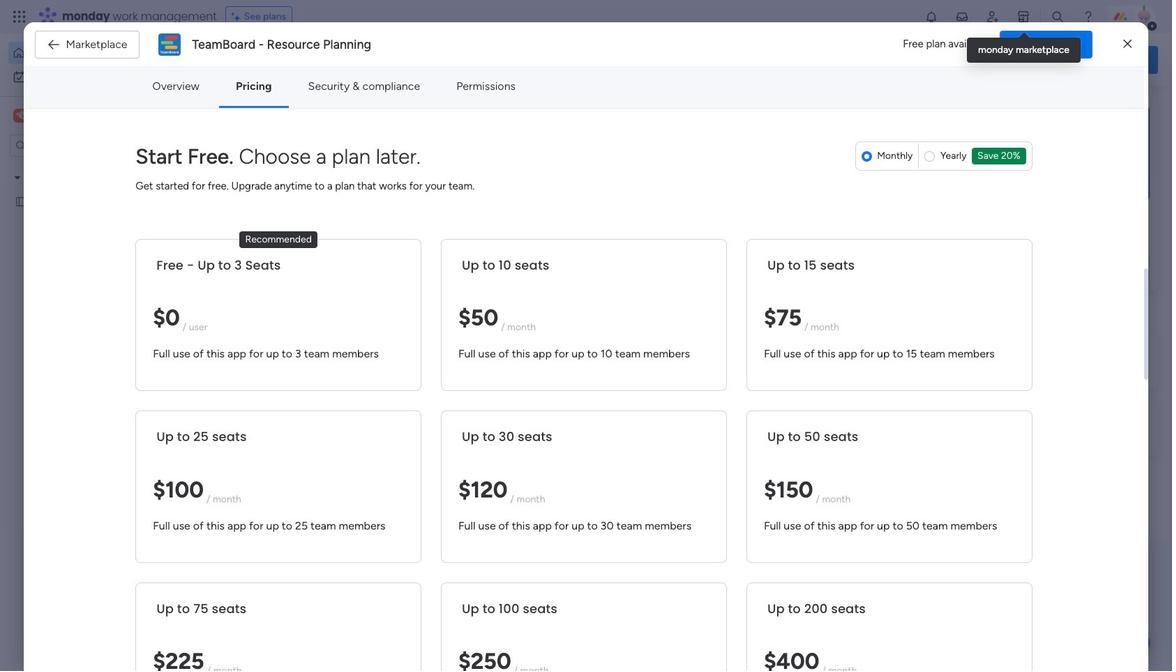 Task type: locate. For each thing, give the bounding box(es) containing it.
application logo image
[[158, 33, 181, 55]]

1 vertical spatial public board image
[[464, 255, 479, 270]]

0 horizontal spatial public board image
[[15, 195, 28, 208]]

see plans image
[[231, 9, 244, 24]]

update feed image
[[955, 10, 969, 24]]

Search in workspace field
[[29, 138, 117, 154]]

ruby anderson image
[[1133, 6, 1156, 28]]

open update feed (inbox) image
[[216, 332, 232, 349]]

templates image image
[[962, 105, 1146, 202]]

v2 bolt switch image
[[1069, 52, 1077, 67]]

list box
[[0, 163, 178, 402]]

public board image
[[15, 195, 28, 208], [464, 255, 479, 270]]

public board image inside quick search results list box
[[464, 255, 479, 270]]

select product image
[[13, 10, 27, 24]]

option
[[8, 42, 170, 64], [8, 66, 170, 88], [0, 165, 178, 168]]

public board image down caret down image
[[15, 195, 28, 208]]

workspace image
[[13, 108, 27, 124], [15, 108, 25, 124], [239, 421, 272, 455]]

public board image right add to favorites icon on the left top of the page
[[464, 255, 479, 270]]

invite members image
[[986, 10, 1000, 24]]

0 element
[[356, 332, 374, 349]]

1 horizontal spatial public board image
[[464, 255, 479, 270]]



Task type: vqa. For each thing, say whether or not it's contained in the screenshot.
the right 'Public board' image
yes



Task type: describe. For each thing, give the bounding box(es) containing it.
dapulse x slim image
[[1124, 36, 1132, 53]]

help image
[[1082, 10, 1096, 24]]

getting started element
[[949, 333, 1158, 389]]

0 vertical spatial public board image
[[15, 195, 28, 208]]

v2 user feedback image
[[960, 52, 971, 68]]

close my workspaces image
[[216, 379, 232, 396]]

search everything image
[[1051, 10, 1065, 24]]

add to favorites image
[[416, 255, 430, 269]]

monday marketplace image
[[1017, 10, 1031, 24]]

1 vertical spatial option
[[8, 66, 170, 88]]

caret down image
[[15, 173, 20, 182]]

notifications image
[[925, 10, 939, 24]]

quick search results list box
[[216, 130, 916, 315]]

2 vertical spatial option
[[0, 165, 178, 168]]

public board image
[[233, 255, 248, 270]]

0 vertical spatial option
[[8, 42, 170, 64]]

workspace selection element
[[13, 107, 50, 124]]



